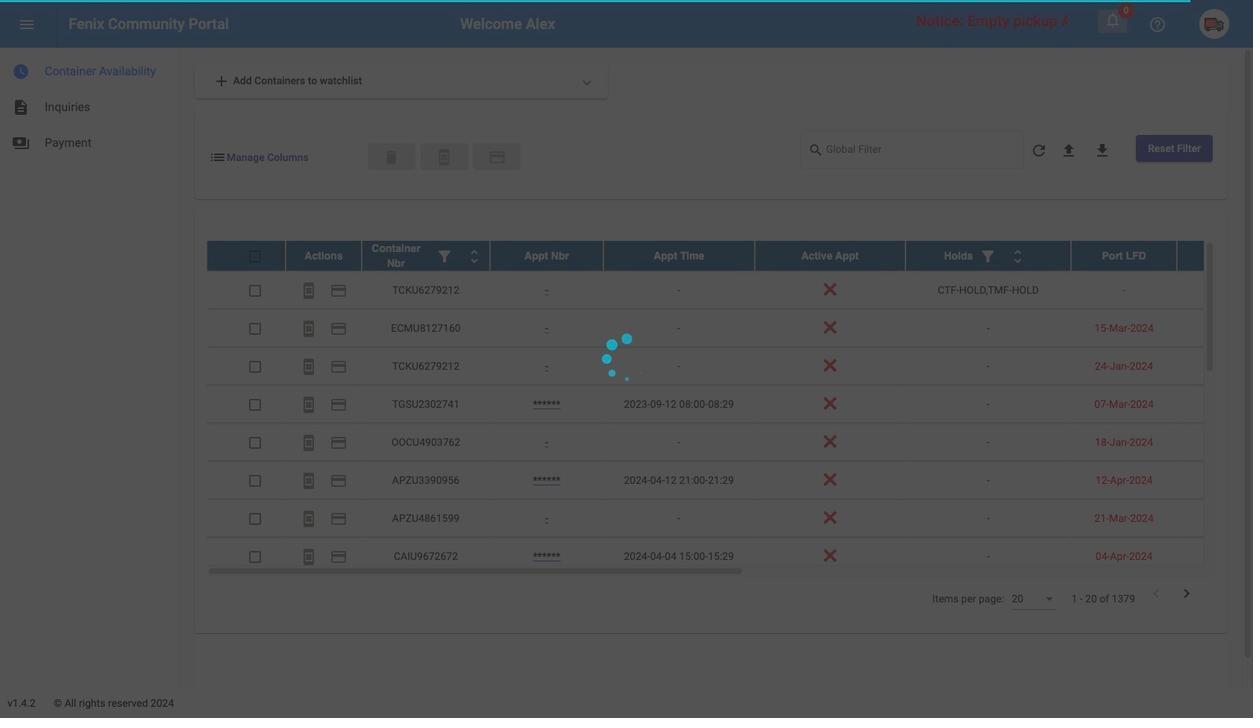 Task type: locate. For each thing, give the bounding box(es) containing it.
9 row from the top
[[207, 538, 1254, 576]]

column header
[[286, 241, 362, 271], [362, 241, 490, 271], [490, 241, 604, 271], [604, 241, 755, 271], [755, 241, 906, 271], [906, 241, 1072, 271], [1072, 241, 1178, 271], [1178, 241, 1254, 271]]

5 cell from the top
[[1178, 424, 1254, 461]]

navigation
[[0, 48, 179, 161]]

7 row from the top
[[207, 462, 1254, 500]]

8 cell from the top
[[1178, 538, 1254, 576]]

no color image
[[1105, 11, 1123, 29], [1149, 16, 1167, 34], [12, 99, 30, 116], [12, 134, 30, 152], [1031, 142, 1049, 160], [1061, 142, 1078, 160], [1094, 142, 1112, 160], [209, 148, 227, 166], [466, 248, 484, 266], [330, 282, 348, 300], [300, 320, 318, 338], [300, 359, 318, 376], [300, 435, 318, 453], [330, 435, 348, 453], [300, 473, 318, 491], [330, 511, 348, 529], [330, 549, 348, 567], [1148, 585, 1166, 603], [1179, 585, 1196, 603]]

5 column header from the left
[[755, 241, 906, 271]]

delete image
[[383, 148, 401, 166]]

1 cell from the top
[[1178, 272, 1254, 309]]

2 cell from the top
[[1178, 310, 1254, 347]]

row
[[207, 241, 1254, 272], [207, 272, 1254, 310], [207, 310, 1254, 348], [207, 348, 1254, 386], [207, 386, 1254, 424], [207, 424, 1254, 462], [207, 462, 1254, 500], [207, 500, 1254, 538], [207, 538, 1254, 576]]

grid
[[207, 241, 1254, 577]]

no color image
[[18, 16, 36, 34], [12, 63, 30, 81], [809, 141, 827, 159], [436, 148, 453, 166], [488, 148, 506, 166], [436, 248, 454, 266], [980, 248, 998, 266], [1009, 248, 1027, 266], [300, 282, 318, 300], [330, 320, 348, 338], [330, 359, 348, 376], [300, 397, 318, 415], [330, 397, 348, 415], [330, 473, 348, 491], [300, 511, 318, 529], [300, 549, 318, 567]]

5 row from the top
[[207, 386, 1254, 424]]

1 column header from the left
[[286, 241, 362, 271]]

cell
[[1178, 272, 1254, 309], [1178, 310, 1254, 347], [1178, 348, 1254, 385], [1178, 386, 1254, 423], [1178, 424, 1254, 461], [1178, 462, 1254, 499], [1178, 500, 1254, 537], [1178, 538, 1254, 576]]

1 row from the top
[[207, 241, 1254, 272]]

2 column header from the left
[[362, 241, 490, 271]]



Task type: vqa. For each thing, say whether or not it's contained in the screenshot.
3rd CELL from the top of the page
yes



Task type: describe. For each thing, give the bounding box(es) containing it.
3 row from the top
[[207, 310, 1254, 348]]

8 row from the top
[[207, 500, 1254, 538]]

2 row from the top
[[207, 272, 1254, 310]]

8 column header from the left
[[1178, 241, 1254, 271]]

4 cell from the top
[[1178, 386, 1254, 423]]

7 cell from the top
[[1178, 500, 1254, 537]]

6 cell from the top
[[1178, 462, 1254, 499]]

7 column header from the left
[[1072, 241, 1178, 271]]

4 row from the top
[[207, 348, 1254, 386]]

Global Watchlist Filter field
[[827, 146, 1017, 158]]

6 row from the top
[[207, 424, 1254, 462]]

3 cell from the top
[[1178, 348, 1254, 385]]

3 column header from the left
[[490, 241, 604, 271]]

4 column header from the left
[[604, 241, 755, 271]]

6 column header from the left
[[906, 241, 1072, 271]]



